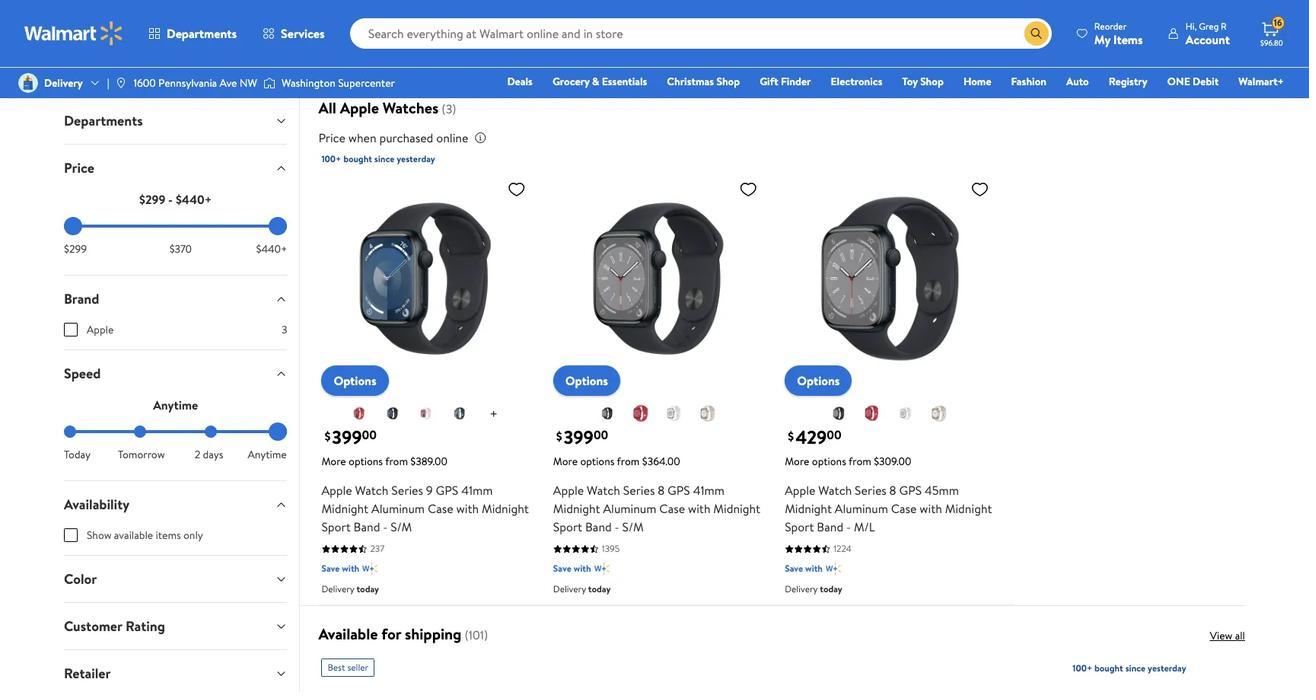 Task type: vqa. For each thing, say whether or not it's contained in the screenshot.
the middle sport
yes



Task type: locate. For each thing, give the bounding box(es) containing it.
00 down midnight icon
[[827, 427, 842, 444]]

2 $ from the left
[[556, 428, 562, 444]]

watch for apple watch series 8 gps 41mm midnight aluminum case with midnight sport band - s/m
[[587, 482, 620, 499]]

2 8 from the left
[[890, 482, 897, 499]]

gps right 9
[[436, 482, 459, 499]]

series down $364.00
[[623, 482, 655, 499]]

& down services
[[307, 44, 315, 59]]

1 aluminum from the left
[[372, 501, 425, 517]]

- left m/l
[[847, 519, 851, 536]]

Anytime radio
[[275, 426, 287, 438]]

shop right christmas
[[717, 74, 740, 89]]

0 vertical spatial $440+
[[176, 191, 212, 208]]

apple inside apple watch series 9 gps 41mm midnight aluminum case with midnight sport band - s/m
[[322, 482, 352, 499]]

9
[[426, 482, 433, 499]]

2 00 from the left
[[594, 427, 608, 444]]

case inside apple watch series 8 gps 41mm midnight aluminum case with midnight sport band - s/m
[[660, 501, 685, 517]]

2 horizontal spatial aluminum
[[835, 501, 888, 517]]

2 $ 399 00 from the left
[[556, 424, 608, 450]]

today down 1395
[[588, 583, 611, 596]]

auto
[[1067, 74, 1089, 89]]

00 up the more options from $364.00
[[594, 427, 608, 444]]

watch for apple watch series 8 gps 45mm midnight aluminum case with midnight sport band - m/l
[[819, 482, 852, 499]]

from left $364.00
[[617, 454, 640, 469]]

1 series from the left
[[392, 482, 423, 499]]

$
[[325, 428, 331, 444], [556, 428, 562, 444], [788, 428, 794, 444]]

options link for 399
[[553, 366, 620, 396]]

1 options from the left
[[349, 454, 383, 469]]

0 horizontal spatial options
[[349, 454, 383, 469]]

by
[[587, 44, 598, 59]]

available
[[114, 528, 153, 543]]

1 horizontal spatial electronics
[[831, 74, 883, 89]]

gps inside apple watch series 8 gps 41mm midnight aluminum case with midnight sport band - s/m
[[668, 482, 690, 499]]

8 down $364.00
[[658, 482, 665, 499]]

1 watch from the left
[[355, 482, 389, 499]]

options for apple watch series 8 gps 41mm midnight aluminum case with midnight sport band - s/m
[[580, 454, 615, 469]]

3 watch from the left
[[819, 482, 852, 499]]

- inside apple watch series 9 gps 41mm midnight aluminum case with midnight sport band - s/m
[[383, 519, 388, 536]]

2 save with from the left
[[553, 562, 591, 575]]

3 aluminum from the left
[[835, 501, 888, 517]]

8 inside apple watch series 8 gps 41mm midnight aluminum case with midnight sport band - s/m
[[658, 482, 665, 499]]

1 horizontal spatial save
[[553, 562, 572, 575]]

s/m down the more options from $364.00
[[622, 519, 644, 536]]

electronics link up ave
[[181, 37, 257, 67]]

1 vertical spatial 100+ bought since yesterday
[[1073, 662, 1187, 675]]

2 s/m from the left
[[622, 519, 644, 536]]

today down 1224
[[820, 583, 843, 596]]

shop by brand link
[[549, 37, 640, 67]]

0 vertical spatial $299
[[139, 191, 165, 208]]

3 today from the left
[[820, 583, 843, 596]]

delivery today up available
[[322, 583, 379, 596]]

1 today from the left
[[357, 583, 379, 596]]

services
[[281, 25, 325, 42]]

3 delivery today from the left
[[785, 583, 843, 596]]

0 horizontal spatial watch
[[355, 482, 389, 499]]

pink image
[[417, 405, 436, 423]]

0 horizontal spatial 399
[[332, 424, 362, 450]]

apple down the more options from $364.00
[[553, 482, 584, 499]]

0 vertical spatial watches
[[123, 44, 163, 59]]

options left $364.00
[[580, 454, 615, 469]]

more options from $389.00
[[322, 454, 448, 469]]

since down 'price when purchased online'
[[374, 152, 395, 165]]

2 walmart plus image from the left
[[594, 561, 609, 577]]

00 for apple watch series 8 gps 45mm midnight aluminum case with midnight sport band - m/l
[[827, 427, 842, 444]]

series inside apple watch series 8 gps 45mm midnight aluminum case with midnight sport band - m/l
[[855, 482, 887, 499]]

0 horizontal spatial electronics
[[193, 44, 245, 59]]

$ 399 00 down (product)red 'icon'
[[325, 424, 377, 450]]

8 inside apple watch series 8 gps 45mm midnight aluminum case with midnight sport band - m/l
[[890, 482, 897, 499]]

watch down 'more options from $309.00'
[[819, 482, 852, 499]]

series left 9
[[392, 482, 423, 499]]

electronics link
[[181, 37, 257, 67], [824, 73, 890, 90]]

1 vertical spatial bought
[[1095, 662, 1123, 675]]

from left "$389.00"
[[385, 454, 408, 469]]

1 horizontal spatial silver image
[[897, 405, 915, 423]]

since up apple watch se (2023) gps 44mm midnight aluminum case with midnight sport band - m/l image
[[1126, 662, 1146, 675]]

0 horizontal spatial $299
[[64, 241, 87, 257]]

options down (product)red 'icon'
[[349, 454, 383, 469]]

1 vertical spatial since
[[1126, 662, 1146, 675]]

3 series from the left
[[855, 482, 887, 499]]

apple inside apple watch series 8 gps 41mm midnight aluminum case with midnight sport band - s/m
[[553, 482, 584, 499]]

0 horizontal spatial more
[[322, 454, 346, 469]]

2 horizontal spatial case
[[891, 501, 917, 517]]

0 vertical spatial electronics
[[193, 44, 245, 59]]

0 horizontal spatial 00
[[362, 427, 377, 444]]

case inside apple watch series 9 gps 41mm midnight aluminum case with midnight sport band - s/m
[[428, 501, 453, 517]]

midnight image left red image
[[598, 405, 617, 423]]

0 horizontal spatial  image
[[115, 77, 128, 89]]

sports & outdoors link
[[263, 37, 374, 67]]

1 gps from the left
[[436, 482, 459, 499]]

3 00 from the left
[[827, 427, 842, 444]]

3 options link from the left
[[785, 366, 852, 396]]

1 sport from the left
[[322, 519, 351, 536]]

2 horizontal spatial options
[[812, 454, 846, 469]]

1 vertical spatial electronics
[[831, 74, 883, 89]]

2 horizontal spatial save with
[[785, 562, 823, 575]]

2 options from the left
[[580, 454, 615, 469]]

1 options from the left
[[334, 373, 377, 389]]

0 horizontal spatial 100+ bought since yesterday
[[322, 152, 435, 165]]

apple down 429
[[785, 482, 816, 499]]

237
[[370, 542, 385, 555]]

electronics
[[193, 44, 245, 59], [831, 74, 883, 89]]

case down $364.00
[[660, 501, 685, 517]]

1 silver image from the left
[[665, 405, 684, 423]]

1 vertical spatial yesterday
[[1148, 662, 1187, 675]]

1 walmart plus image from the left
[[363, 561, 378, 577]]

399 up the more options from $364.00
[[564, 424, 594, 450]]

0 horizontal spatial departments
[[64, 111, 143, 130]]

- up 1395
[[615, 519, 619, 536]]

100+ bought since yesterday down 'price when purchased online'
[[322, 152, 435, 165]]

available
[[319, 624, 378, 644]]

2 save from the left
[[553, 562, 572, 575]]

best
[[328, 661, 345, 674]]

2 gps from the left
[[668, 482, 690, 499]]

midnight image
[[830, 405, 848, 423]]

1 horizontal spatial sport
[[553, 519, 582, 536]]

red image
[[864, 405, 882, 423]]

100+ inside product "group"
[[1073, 662, 1093, 675]]

$299 for $299 - $440+
[[139, 191, 165, 208]]

departments
[[167, 25, 237, 42], [64, 111, 143, 130]]

electronics left the toy
[[831, 74, 883, 89]]

electronics for the leftmost the electronics link
[[193, 44, 245, 59]]

& right jewelry
[[114, 44, 121, 59]]

today down 237
[[357, 583, 379, 596]]

delivery today down 1395
[[553, 583, 611, 596]]

1 horizontal spatial $
[[556, 428, 562, 444]]

2 from from the left
[[617, 454, 640, 469]]

00
[[362, 427, 377, 444], [594, 427, 608, 444], [827, 427, 842, 444]]

1600
[[134, 75, 156, 91]]

account
[[1186, 31, 1230, 48]]

apple for apple watch series 8 gps 45mm midnight aluminum case with midnight sport band - m/l
[[785, 482, 816, 499]]

1 horizontal spatial walmart plus image
[[594, 561, 609, 577]]

departments down |
[[64, 111, 143, 130]]

band for apple watch series 8 gps 41mm midnight aluminum case with midnight sport band - s/m
[[585, 519, 612, 536]]

1 399 from the left
[[332, 424, 362, 450]]

00 for apple watch series 8 gps 41mm midnight aluminum case with midnight sport band - s/m
[[594, 427, 608, 444]]

100+ down all
[[322, 152, 341, 165]]

for
[[382, 624, 401, 644]]

$ 399 00 for apple watch series 9 gps 41mm midnight aluminum case with midnight sport band - s/m
[[325, 424, 377, 450]]

walmart plus image down 237
[[363, 561, 378, 577]]

3 band from the left
[[817, 519, 844, 536]]

2 delivery today from the left
[[553, 583, 611, 596]]

since inside product "group"
[[1126, 662, 1146, 675]]

bought inside product "group"
[[1095, 662, 1123, 675]]

2 horizontal spatial today
[[820, 583, 843, 596]]

0 horizontal spatial save
[[322, 562, 340, 575]]

0 horizontal spatial options link
[[322, 366, 389, 396]]

s/m
[[391, 519, 412, 536], [622, 519, 644, 536]]

0 horizontal spatial s/m
[[391, 519, 412, 536]]

series for apple watch series 9 gps 41mm midnight aluminum case with midnight sport band - s/m
[[392, 482, 423, 499]]

1 horizontal spatial 100+ bought since yesterday
[[1073, 662, 1187, 675]]

2 horizontal spatial sport
[[785, 519, 814, 536]]

with
[[456, 501, 479, 517], [688, 501, 711, 517], [920, 501, 942, 517], [342, 562, 359, 575], [574, 562, 591, 575], [806, 562, 823, 575]]

s/m down more options from $389.00
[[391, 519, 412, 536]]

shop
[[561, 44, 584, 59], [717, 74, 740, 89], [920, 74, 944, 89]]

options for apple watch series 9 gps 41mm midnight aluminum case with midnight sport band - s/m
[[349, 454, 383, 469]]

only
[[183, 528, 203, 543]]

 image
[[18, 73, 38, 93]]

$ 399 00 for apple watch series 8 gps 41mm midnight aluminum case with midnight sport band - s/m
[[556, 424, 608, 450]]

sport inside apple watch series 8 gps 45mm midnight aluminum case with midnight sport band - m/l
[[785, 519, 814, 536]]

with inside apple watch series 8 gps 45mm midnight aluminum case with midnight sport band - m/l
[[920, 501, 942, 517]]

16
[[1274, 16, 1283, 29]]

1 horizontal spatial gps
[[668, 482, 690, 499]]

today for apple watch series 8 gps 45mm midnight aluminum case with midnight sport band - m/l
[[820, 583, 843, 596]]

1 horizontal spatial 41mm
[[693, 482, 725, 499]]

save with for apple watch series 8 gps 41mm midnight aluminum case with midnight sport band - s/m
[[553, 562, 591, 575]]

2 41mm from the left
[[693, 482, 725, 499]]

band inside apple watch series 8 gps 45mm midnight aluminum case with midnight sport band - m/l
[[817, 519, 844, 536]]

3 save from the left
[[785, 562, 803, 575]]

0 horizontal spatial case
[[428, 501, 453, 517]]

1 horizontal spatial $299
[[139, 191, 165, 208]]

delivery today down 1224
[[785, 583, 843, 596]]

options for apple watch series 8 gps 45mm midnight aluminum case with midnight sport band - m/l
[[812, 454, 846, 469]]

from left $309.00 in the right of the page
[[849, 454, 872, 469]]

3 more from the left
[[785, 454, 810, 469]]

2 options link from the left
[[553, 366, 620, 396]]

1 horizontal spatial midnight image
[[598, 405, 617, 423]]

41mm inside apple watch series 8 gps 41mm midnight aluminum case with midnight sport band - s/m
[[693, 482, 725, 499]]

1 midnight image from the left
[[384, 405, 402, 423]]

reorder my items
[[1095, 19, 1143, 48]]

0 horizontal spatial silver image
[[665, 405, 684, 423]]

delivery today for apple watch series 8 gps 45mm midnight aluminum case with midnight sport band - m/l
[[785, 583, 843, 596]]

2 horizontal spatial options
[[797, 373, 840, 389]]

2 midnight from the left
[[482, 501, 529, 517]]

None checkbox
[[64, 323, 78, 336]]

2 case from the left
[[660, 501, 685, 517]]

departments inside popup button
[[167, 25, 237, 42]]

days
[[203, 447, 223, 462]]

1 horizontal spatial shop
[[717, 74, 740, 89]]

aluminum up m/l
[[835, 501, 888, 517]]

0 horizontal spatial today
[[357, 583, 379, 596]]

electronics up ave
[[193, 44, 245, 59]]

1 from from the left
[[385, 454, 408, 469]]

watch for apple watch series 9 gps 41mm midnight aluminum case with midnight sport band - s/m
[[355, 482, 389, 499]]

apple up speed
[[87, 322, 114, 337]]

aluminum inside apple watch series 9 gps 41mm midnight aluminum case with midnight sport band - s/m
[[372, 501, 425, 517]]

2 horizontal spatial walmart plus image
[[826, 561, 841, 577]]

save for apple watch series 8 gps 45mm midnight aluminum case with midnight sport band - m/l
[[785, 562, 803, 575]]

watches for &
[[123, 44, 163, 59]]

brand up speed
[[64, 289, 99, 308]]

0 horizontal spatial bought
[[343, 152, 372, 165]]

|
[[107, 75, 109, 91]]

brand tab
[[52, 276, 299, 322]]

yesterday down 'purchased'
[[397, 152, 435, 165]]

bought down when
[[343, 152, 372, 165]]

1 horizontal spatial 100+
[[1073, 662, 1093, 675]]

options
[[334, 373, 377, 389], [565, 373, 608, 389], [797, 373, 840, 389]]

all
[[319, 98, 336, 118]]

3 from from the left
[[849, 454, 872, 469]]

1 save from the left
[[322, 562, 340, 575]]

2 horizontal spatial shop
[[920, 74, 944, 89]]

1 41mm from the left
[[461, 482, 493, 499]]

gps inside apple watch series 8 gps 45mm midnight aluminum case with midnight sport band - m/l
[[899, 482, 922, 499]]

2 aluminum from the left
[[603, 501, 657, 517]]

case down 9
[[428, 501, 453, 517]]

1 vertical spatial watches
[[383, 98, 439, 118]]

2 horizontal spatial save
[[785, 562, 803, 575]]

1 delivery today from the left
[[322, 583, 379, 596]]

- up 237
[[383, 519, 388, 536]]

1 options link from the left
[[322, 366, 389, 396]]

8 down $309.00 in the right of the page
[[890, 482, 897, 499]]

walmart+ link
[[1232, 73, 1291, 90]]

1 horizontal spatial anytime
[[248, 447, 287, 462]]

s/m for 8
[[622, 519, 644, 536]]

band for apple watch series 8 gps 45mm midnight aluminum case with midnight sport band - m/l
[[817, 519, 844, 536]]

case inside apple watch series 8 gps 45mm midnight aluminum case with midnight sport band - m/l
[[891, 501, 917, 517]]

1 horizontal spatial $440+
[[256, 241, 287, 257]]

0 horizontal spatial save with
[[322, 562, 359, 575]]

electronics for the electronics link to the bottom
[[831, 74, 883, 89]]

$ up the more options from $364.00
[[556, 428, 562, 444]]

3 case from the left
[[891, 501, 917, 517]]

1 case from the left
[[428, 501, 453, 517]]

aluminum inside apple watch series 8 gps 45mm midnight aluminum case with midnight sport band - m/l
[[835, 501, 888, 517]]

100+ bought since yesterday up apple watch se (2023) gps 44mm midnight aluminum case with midnight sport band - m/l image
[[1073, 662, 1187, 675]]

1 vertical spatial 100+
[[1073, 662, 1093, 675]]

1 8 from the left
[[658, 482, 665, 499]]

None range field
[[64, 430, 287, 433]]

Walmart Site-Wide search field
[[350, 18, 1052, 49]]

3 $ from the left
[[788, 428, 794, 444]]

2 series from the left
[[623, 482, 655, 499]]

s/m inside apple watch series 9 gps 41mm midnight aluminum case with midnight sport band - s/m
[[391, 519, 412, 536]]

4 midnight from the left
[[714, 501, 761, 517]]

1 vertical spatial brand
[[64, 289, 99, 308]]

2 horizontal spatial options link
[[785, 366, 852, 396]]

41mm inside apple watch series 9 gps 41mm midnight aluminum case with midnight sport band - s/m
[[461, 482, 493, 499]]

8 for 399
[[658, 482, 665, 499]]

0 horizontal spatial price
[[64, 158, 94, 177]]

save with for apple watch series 8 gps 45mm midnight aluminum case with midnight sport band - m/l
[[785, 562, 823, 575]]

1 $ 399 00 from the left
[[325, 424, 377, 450]]

walmart plus image for apple watch series 8 gps 41mm midnight aluminum case with midnight sport band - s/m
[[594, 561, 609, 577]]

grocery & essentials link
[[546, 73, 654, 90]]

429
[[796, 424, 827, 450]]

delivery today
[[322, 583, 379, 596], [553, 583, 611, 596], [785, 583, 843, 596]]

0 horizontal spatial options
[[334, 373, 377, 389]]

- inside apple watch series 8 gps 45mm midnight aluminum case with midnight sport band - m/l
[[847, 519, 851, 536]]

00 inside $ 429 00
[[827, 427, 842, 444]]

(3)
[[442, 101, 456, 117]]

gps down $364.00
[[668, 482, 690, 499]]

with inside apple watch series 8 gps 41mm midnight aluminum case with midnight sport band - s/m
[[688, 501, 711, 517]]

aluminum inside apple watch series 8 gps 41mm midnight aluminum case with midnight sport band - s/m
[[603, 501, 657, 517]]

departments button
[[136, 15, 250, 52]]

1 $ from the left
[[325, 428, 331, 444]]

walmart+
[[1239, 74, 1284, 89]]

customer
[[64, 617, 122, 636]]

grocery & essentials
[[553, 74, 647, 89]]

watches up 'purchased'
[[383, 98, 439, 118]]

1 00 from the left
[[362, 427, 377, 444]]

fashion link
[[1005, 73, 1054, 90]]

0 vertical spatial since
[[374, 152, 395, 165]]

one debit
[[1168, 74, 1219, 89]]

silver image
[[665, 405, 684, 423], [897, 405, 915, 423]]

silver image for 429
[[897, 405, 915, 423]]

watch inside apple watch series 8 gps 41mm midnight aluminum case with midnight sport band - s/m
[[587, 482, 620, 499]]

sports & outdoors
[[275, 44, 362, 59]]

+ button
[[477, 402, 510, 427]]

case down $309.00 in the right of the page
[[891, 501, 917, 517]]

Show available items only checkbox
[[64, 528, 78, 542]]

electronics link left the toy
[[824, 73, 890, 90]]

shop left by
[[561, 44, 584, 59]]

8
[[658, 482, 665, 499], [890, 482, 897, 499]]

sport inside apple watch series 9 gps 41mm midnight aluminum case with midnight sport band - s/m
[[322, 519, 351, 536]]

1 horizontal spatial 399
[[564, 424, 594, 450]]

$ for apple watch series 8 gps 41mm midnight aluminum case with midnight sport band - s/m
[[556, 428, 562, 444]]

1 vertical spatial anytime
[[248, 447, 287, 462]]

more for apple watch series 9 gps 41mm midnight aluminum case with midnight sport band - s/m
[[322, 454, 346, 469]]

view all link
[[1210, 628, 1245, 644]]

 image right |
[[115, 77, 128, 89]]

band up 1395
[[585, 519, 612, 536]]

0 vertical spatial yesterday
[[397, 152, 435, 165]]

2 watch from the left
[[587, 482, 620, 499]]

& for jewelry
[[114, 44, 121, 59]]

starlight image
[[931, 405, 949, 423]]

apple watch series 9 gps 41mm midnight aluminum case with midnight sport band - s/m image
[[322, 174, 532, 384]]

walmart image
[[24, 21, 123, 46]]

$ 399 00 up the more options from $364.00
[[556, 424, 608, 450]]

anytime up how fast do you want your order? option group
[[153, 397, 198, 413]]

gps left 45mm
[[899, 482, 922, 499]]

band
[[354, 519, 380, 536], [585, 519, 612, 536], [817, 519, 844, 536]]

1 horizontal spatial electronics link
[[824, 73, 890, 90]]

3 save with from the left
[[785, 562, 823, 575]]

Today radio
[[64, 426, 76, 438]]

apple for apple
[[87, 322, 114, 337]]

essentials
[[602, 74, 647, 89]]

2 horizontal spatial $
[[788, 428, 794, 444]]

one debit link
[[1161, 73, 1226, 90]]

2 options from the left
[[565, 373, 608, 389]]

options down $ 429 00
[[812, 454, 846, 469]]

1 horizontal spatial options
[[565, 373, 608, 389]]

1 more from the left
[[322, 454, 346, 469]]

delivery for apple watch series 9 gps 41mm midnight aluminum case with midnight sport band - s/m
[[322, 583, 354, 596]]

& for sports
[[307, 44, 315, 59]]

0 vertical spatial price
[[319, 129, 346, 146]]

band up 1224
[[817, 519, 844, 536]]

departments up 1600 pennsylvania ave nw at top
[[167, 25, 237, 42]]

$389.00
[[411, 454, 448, 469]]

1 horizontal spatial save with
[[553, 562, 591, 575]]

$299 range field
[[64, 225, 287, 228]]

$ inside $ 429 00
[[788, 428, 794, 444]]

silver image right red image
[[665, 405, 684, 423]]

band inside apple watch series 8 gps 41mm midnight aluminum case with midnight sport band - s/m
[[585, 519, 612, 536]]

shop right the toy
[[920, 74, 944, 89]]

2 silver image from the left
[[897, 405, 915, 423]]

3 options from the left
[[797, 373, 840, 389]]

watch down more options from $389.00
[[355, 482, 389, 499]]

brand right by
[[600, 44, 627, 59]]

1 vertical spatial $440+
[[256, 241, 287, 257]]

s/m for 9
[[391, 519, 412, 536]]

save
[[322, 562, 340, 575], [553, 562, 572, 575], [785, 562, 803, 575]]

bought
[[343, 152, 372, 165], [1095, 662, 1123, 675]]

anytime inside how fast do you want your order? option group
[[248, 447, 287, 462]]

tomorrow
[[118, 447, 165, 462]]

0 horizontal spatial 41mm
[[461, 482, 493, 499]]

2 horizontal spatial from
[[849, 454, 872, 469]]

100+ up apple watch se (2023) gps 44mm midnight aluminum case with midnight sport band - m/l image
[[1073, 662, 1093, 675]]

2 more from the left
[[553, 454, 578, 469]]

3 midnight from the left
[[553, 501, 600, 517]]

anytime down anytime option
[[248, 447, 287, 462]]

0 horizontal spatial $ 399 00
[[325, 424, 377, 450]]

price inside dropdown button
[[64, 158, 94, 177]]

& right "grocery"
[[592, 74, 600, 89]]

1 s/m from the left
[[391, 519, 412, 536]]

1 vertical spatial departments
[[64, 111, 143, 130]]

band inside apple watch series 9 gps 41mm midnight aluminum case with midnight sport band - s/m
[[354, 519, 380, 536]]

registry link
[[1102, 73, 1155, 90]]

series for apple watch series 8 gps 45mm midnight aluminum case with midnight sport band - m/l
[[855, 482, 887, 499]]

watch inside apple watch series 8 gps 45mm midnight aluminum case with midnight sport band - m/l
[[819, 482, 852, 499]]

2 today from the left
[[588, 583, 611, 596]]

0 horizontal spatial from
[[385, 454, 408, 469]]

 image right the nw
[[263, 75, 276, 91]]

$ 399 00
[[325, 424, 377, 450], [556, 424, 608, 450]]

1 horizontal spatial  image
[[263, 75, 276, 91]]

1 horizontal spatial from
[[617, 454, 640, 469]]

1 horizontal spatial watches
[[383, 98, 439, 118]]

legal information image
[[475, 132, 487, 144]]

0 horizontal spatial midnight image
[[384, 405, 402, 423]]

sport inside apple watch series 8 gps 41mm midnight aluminum case with midnight sport band - s/m
[[553, 519, 582, 536]]

add to favorites list, apple watch series 8 gps 41mm midnight aluminum case with midnight sport band - s/m image
[[739, 180, 758, 199]]

auto link
[[1060, 73, 1096, 90]]

series inside apple watch series 9 gps 41mm midnight aluminum case with midnight sport band - s/m
[[392, 482, 423, 499]]

1 horizontal spatial aluminum
[[603, 501, 657, 517]]

3 options from the left
[[812, 454, 846, 469]]

1 horizontal spatial watch
[[587, 482, 620, 499]]

walmart plus image down 1224
[[826, 561, 841, 577]]

1 band from the left
[[354, 519, 380, 536]]

- inside apple watch series 8 gps 41mm midnight aluminum case with midnight sport band - s/m
[[615, 519, 619, 536]]

0 horizontal spatial anytime
[[153, 397, 198, 413]]

silver image right red icon
[[897, 405, 915, 423]]

case
[[428, 501, 453, 517], [660, 501, 685, 517], [891, 501, 917, 517]]

walmart plus image
[[363, 561, 378, 577], [594, 561, 609, 577], [826, 561, 841, 577]]

& for grocery
[[592, 74, 600, 89]]

1 horizontal spatial bought
[[1095, 662, 1123, 675]]

aluminum up 1395
[[603, 501, 657, 517]]

search icon image
[[1031, 27, 1043, 40]]

$ right anytime option
[[325, 428, 331, 444]]

band up 237
[[354, 519, 380, 536]]

0 vertical spatial brand
[[600, 44, 627, 59]]

1 horizontal spatial price
[[319, 129, 346, 146]]

watches up 1600
[[123, 44, 163, 59]]

399 for apple watch series 8 gps 41mm midnight aluminum case with midnight sport band - s/m
[[564, 424, 594, 450]]

sport for apple watch series 8 gps 41mm midnight aluminum case with midnight sport band - s/m
[[553, 519, 582, 536]]

399 down (product)red 'icon'
[[332, 424, 362, 450]]

yesterday up apple watch se (2023) gps 44mm midnight aluminum case with midnight sport band - m/l image
[[1148, 662, 1187, 675]]

price for price when purchased online
[[319, 129, 346, 146]]

2 horizontal spatial gps
[[899, 482, 922, 499]]

save with
[[322, 562, 359, 575], [553, 562, 591, 575], [785, 562, 823, 575]]

1 horizontal spatial case
[[660, 501, 685, 517]]

1 midnight from the left
[[322, 501, 369, 517]]

1 horizontal spatial since
[[1126, 662, 1146, 675]]

1600 pennsylvania ave nw
[[134, 75, 257, 91]]

0 horizontal spatial brand
[[64, 289, 99, 308]]

2 399 from the left
[[564, 424, 594, 450]]

2 band from the left
[[585, 519, 612, 536]]

from for apple watch series 8 gps 41mm midnight aluminum case with midnight sport band - s/m
[[617, 454, 640, 469]]

3 sport from the left
[[785, 519, 814, 536]]

2 sport from the left
[[553, 519, 582, 536]]

bought up apple watch se (2023) gps 44mm midnight aluminum case with midnight sport band - m/l image
[[1095, 662, 1123, 675]]

1 horizontal spatial 00
[[594, 427, 608, 444]]

watch inside apple watch series 9 gps 41mm midnight aluminum case with midnight sport band - s/m
[[355, 482, 389, 499]]

availability
[[64, 495, 130, 514]]

walmart plus image down 1395
[[594, 561, 609, 577]]

2 horizontal spatial watch
[[819, 482, 852, 499]]

3 walmart plus image from the left
[[826, 561, 841, 577]]

aluminum up 237
[[372, 501, 425, 517]]

1 save with from the left
[[322, 562, 359, 575]]

series inside apple watch series 8 gps 41mm midnight aluminum case with midnight sport band - s/m
[[623, 482, 655, 499]]

apple inside apple watch series 8 gps 45mm midnight aluminum case with midnight sport band - m/l
[[785, 482, 816, 499]]

from for apple watch series 9 gps 41mm midnight aluminum case with midnight sport band - s/m
[[385, 454, 408, 469]]

2 horizontal spatial band
[[817, 519, 844, 536]]

3 gps from the left
[[899, 482, 922, 499]]

delivery today for apple watch series 9 gps 41mm midnight aluminum case with midnight sport band - s/m
[[322, 583, 379, 596]]

s/m inside apple watch series 8 gps 41mm midnight aluminum case with midnight sport band - s/m
[[622, 519, 644, 536]]

None radio
[[205, 426, 217, 438]]

retailer tab
[[52, 650, 299, 692]]

watches for apple
[[383, 98, 439, 118]]

from
[[385, 454, 408, 469], [617, 454, 640, 469], [849, 454, 872, 469]]

2 horizontal spatial delivery today
[[785, 583, 843, 596]]

price tab
[[52, 145, 299, 191]]

0 horizontal spatial 100+
[[322, 152, 341, 165]]

series down $309.00 in the right of the page
[[855, 482, 887, 499]]

0 vertical spatial departments
[[167, 25, 237, 42]]

debit
[[1193, 74, 1219, 89]]

midnight image left pink icon
[[384, 405, 402, 423]]

gps for apple watch series 9 gps 41mm midnight aluminum case with midnight sport band - s/m
[[436, 482, 459, 499]]

00 down (product)red 'icon'
[[362, 427, 377, 444]]

$ left 429
[[788, 428, 794, 444]]

$370
[[170, 241, 192, 257]]

midnight image
[[384, 405, 402, 423], [598, 405, 617, 423]]

gps inside apple watch series 9 gps 41mm midnight aluminum case with midnight sport band - s/m
[[436, 482, 459, 499]]

apple down more options from $389.00
[[322, 482, 352, 499]]

 image
[[263, 75, 276, 91], [115, 77, 128, 89]]

watch down the more options from $364.00
[[587, 482, 620, 499]]



Task type: describe. For each thing, give the bounding box(es) containing it.
color tab
[[52, 556, 299, 602]]

41mm for 8
[[693, 482, 725, 499]]

- up $441 range field
[[168, 191, 173, 208]]

apple for apple watch series 8 gps 41mm midnight aluminum case with midnight sport band - s/m
[[553, 482, 584, 499]]

customer rating button
[[52, 603, 299, 649]]

 image for 1600 pennsylvania ave nw
[[115, 77, 128, 89]]

0 horizontal spatial electronics link
[[181, 37, 257, 67]]

with inside apple watch series 9 gps 41mm midnight aluminum case with midnight sport band - s/m
[[456, 501, 479, 517]]

0 vertical spatial 100+ bought since yesterday
[[322, 152, 435, 165]]

save for apple watch series 9 gps 41mm midnight aluminum case with midnight sport band - s/m
[[322, 562, 340, 575]]

items
[[1114, 31, 1143, 48]]

speed tab
[[52, 350, 299, 397]]

8 for 429
[[890, 482, 897, 499]]

deals link
[[500, 73, 540, 90]]

2 midnight image from the left
[[598, 405, 617, 423]]

0 horizontal spatial since
[[374, 152, 395, 165]]

case for apple watch series 8 gps 41mm midnight aluminum case with midnight sport band - s/m
[[660, 501, 685, 517]]

$ for apple watch series 9 gps 41mm midnight aluminum case with midnight sport band - s/m
[[325, 428, 331, 444]]

apple watch series 8 gps 45mm midnight aluminum case with midnight sport band - m/l image
[[785, 174, 995, 384]]

- for apple watch series 8 gps 41mm midnight aluminum case with midnight sport band - s/m
[[615, 519, 619, 536]]

departments tab
[[52, 97, 299, 144]]

aluminum for apple watch series 8 gps 45mm midnight aluminum case with midnight sport band - m/l
[[835, 501, 888, 517]]

- for apple watch series 8 gps 45mm midnight aluminum case with midnight sport band - m/l
[[847, 519, 851, 536]]

sort and filter section element
[[46, 0, 1264, 24]]

retailer
[[64, 664, 111, 683]]

hi, greg r account
[[1186, 19, 1230, 48]]

today for apple watch series 9 gps 41mm midnight aluminum case with midnight sport band - s/m
[[357, 583, 379, 596]]

options for 399
[[565, 373, 608, 389]]

gift finder link
[[753, 73, 818, 90]]

45mm
[[925, 482, 959, 499]]

show available items only
[[87, 528, 203, 543]]

fashion
[[1011, 74, 1047, 89]]

aluminum for apple watch series 8 gps 41mm midnight aluminum case with midnight sport band - s/m
[[603, 501, 657, 517]]

customer rating
[[64, 617, 165, 636]]

delivery for apple watch series 8 gps 41mm midnight aluminum case with midnight sport band - s/m
[[553, 583, 586, 596]]

view
[[1210, 628, 1233, 644]]

more options from $309.00
[[785, 454, 912, 469]]

$299 for $299
[[64, 241, 87, 257]]

how fast do you want your order? option group
[[64, 426, 287, 462]]

2
[[195, 447, 200, 462]]

6 midnight from the left
[[945, 501, 992, 517]]

$ 429 00
[[788, 424, 842, 450]]

toy
[[902, 74, 918, 89]]

from for apple watch series 8 gps 45mm midnight aluminum case with midnight sport band - m/l
[[849, 454, 872, 469]]

case for apple watch series 8 gps 45mm midnight aluminum case with midnight sport band - m/l
[[891, 501, 917, 517]]

shop for christmas shop
[[717, 74, 740, 89]]

gps for apple watch series 8 gps 45mm midnight aluminum case with midnight sport band - m/l
[[899, 482, 922, 499]]

clothing, shoes & accessories
[[392, 44, 531, 59]]

registry
[[1109, 74, 1148, 89]]

0 horizontal spatial shop
[[561, 44, 584, 59]]

399 for apple watch series 9 gps 41mm midnight aluminum case with midnight sport band - s/m
[[332, 424, 362, 450]]

yesterday inside product "group"
[[1148, 662, 1187, 675]]

accessories
[[476, 44, 531, 59]]

shipping
[[405, 624, 462, 644]]

5 midnight from the left
[[785, 501, 832, 517]]

outdoors
[[317, 44, 362, 59]]

toy shop
[[902, 74, 944, 89]]

grocery
[[553, 74, 590, 89]]

1 horizontal spatial brand
[[600, 44, 627, 59]]

finder
[[781, 74, 811, 89]]

online
[[436, 129, 468, 146]]

- for apple watch series 9 gps 41mm midnight aluminum case with midnight sport band - s/m
[[383, 519, 388, 536]]

price when purchased online
[[319, 129, 468, 146]]

$364.00
[[642, 454, 680, 469]]

gift finder
[[760, 74, 811, 89]]

aluminum for apple watch series 9 gps 41mm midnight aluminum case with midnight sport band - s/m
[[372, 501, 425, 517]]

sport for apple watch series 9 gps 41mm midnight aluminum case with midnight sport band - s/m
[[322, 519, 351, 536]]

apple watch series 8 gps 41mm midnight aluminum case with midnight sport band - s/m
[[553, 482, 761, 536]]

delivery for apple watch series 8 gps 45mm midnight aluminum case with midnight sport band - m/l
[[785, 583, 818, 596]]

more options from $364.00
[[553, 454, 680, 469]]

0 horizontal spatial $440+
[[176, 191, 212, 208]]

departments inside dropdown button
[[64, 111, 143, 130]]

items
[[156, 528, 181, 543]]

my
[[1095, 31, 1111, 48]]

& right the shoes
[[467, 44, 474, 59]]

100+ bought since yesterday inside product "group"
[[1073, 662, 1187, 675]]

1395
[[602, 542, 620, 555]]

clothing, shoes & accessories link
[[380, 37, 543, 67]]

more for apple watch series 8 gps 45mm midnight aluminum case with midnight sport band - m/l
[[785, 454, 810, 469]]

shoes
[[437, 44, 464, 59]]

ave
[[220, 75, 237, 91]]

today for apple watch series 8 gps 41mm midnight aluminum case with midnight sport band - s/m
[[588, 583, 611, 596]]

reorder
[[1095, 19, 1127, 32]]

apple watch series 8 gps 45mm midnight aluminum case with midnight sport band - m/l
[[785, 482, 992, 536]]

series for apple watch series 8 gps 41mm midnight aluminum case with midnight sport band - s/m
[[623, 482, 655, 499]]

save with for apple watch series 9 gps 41mm midnight aluminum case with midnight sport band - s/m
[[322, 562, 359, 575]]

$96.80
[[1261, 37, 1283, 48]]

best seller
[[328, 661, 369, 674]]

silver image for 399
[[665, 405, 684, 423]]

availability tab
[[52, 481, 299, 528]]

greg
[[1199, 19, 1219, 32]]

today
[[64, 447, 91, 462]]

all apple watches (3)
[[319, 98, 456, 118]]

1 vertical spatial electronics link
[[824, 73, 890, 90]]

$441 range field
[[64, 225, 287, 228]]

delivery today for apple watch series 8 gps 41mm midnight aluminum case with midnight sport band - s/m
[[553, 583, 611, 596]]

show
[[87, 528, 112, 543]]

purchased
[[379, 129, 433, 146]]

 image for washington supercenter
[[263, 75, 276, 91]]

case for apple watch series 9 gps 41mm midnight aluminum case with midnight sport band - s/m
[[428, 501, 453, 517]]

one
[[1168, 74, 1190, 89]]

pennsylvania
[[158, 75, 217, 91]]

apple down supercenter
[[340, 98, 379, 118]]

2 days
[[195, 447, 223, 462]]

departments button
[[52, 97, 299, 144]]

3
[[282, 322, 287, 337]]

+
[[490, 404, 498, 423]]

sport for apple watch series 8 gps 45mm midnight aluminum case with midnight sport band - m/l
[[785, 519, 814, 536]]

price for price
[[64, 158, 94, 177]]

$ for apple watch series 8 gps 45mm midnight aluminum case with midnight sport band - m/l
[[788, 428, 794, 444]]

brand button
[[52, 276, 299, 322]]

brand inside dropdown button
[[64, 289, 99, 308]]

band for apple watch series 9 gps 41mm midnight aluminum case with midnight sport band - s/m
[[354, 519, 380, 536]]

r
[[1221, 19, 1227, 32]]

washington supercenter
[[282, 75, 395, 91]]

00 for apple watch series 9 gps 41mm midnight aluminum case with midnight sport band - s/m
[[362, 427, 377, 444]]

christmas
[[667, 74, 714, 89]]

shop by brand
[[561, 44, 627, 59]]

price button
[[52, 145, 299, 191]]

christmas shop
[[667, 74, 740, 89]]

options link for 429
[[785, 366, 852, 396]]

rating
[[126, 617, 165, 636]]

gift
[[760, 74, 779, 89]]

apple for apple watch series 9 gps 41mm midnight aluminum case with midnight sport band - s/m
[[322, 482, 352, 499]]

color button
[[52, 556, 299, 602]]

red image
[[632, 405, 650, 423]]

(product)red image
[[350, 405, 369, 423]]

Search search field
[[350, 18, 1052, 49]]

product group
[[1073, 653, 1239, 692]]

walmart plus image for apple watch series 8 gps 45mm midnight aluminum case with midnight sport band - m/l
[[826, 561, 841, 577]]

services button
[[250, 15, 338, 52]]

$299 - $440+
[[139, 191, 212, 208]]

christmas shop link
[[660, 73, 747, 90]]

silver image
[[451, 405, 469, 423]]

add to favorites list, apple watch series 8 gps 45mm midnight aluminum case with midnight sport band - m/l image
[[971, 180, 989, 199]]

availability button
[[52, 481, 299, 528]]

supercenter
[[338, 75, 395, 91]]

available for shipping (101)
[[319, 624, 488, 644]]

starlight image
[[699, 405, 717, 423]]

options for 429
[[797, 373, 840, 389]]

customer rating tab
[[52, 603, 299, 649]]

apple watch series 9 gps 41mm midnight aluminum case with midnight sport band - s/m
[[322, 482, 529, 536]]

more for apple watch series 8 gps 41mm midnight aluminum case with midnight sport band - s/m
[[553, 454, 578, 469]]

(101)
[[465, 627, 488, 644]]

0 vertical spatial bought
[[343, 152, 372, 165]]

nw
[[240, 75, 257, 91]]

apple watch se (2023) gps 44mm midnight aluminum case with midnight sport band - m/l image
[[1073, 683, 1214, 692]]

clothing,
[[392, 44, 434, 59]]

add to favorites list, apple watch series 9 gps 41mm midnight aluminum case with midnight sport band - s/m image
[[508, 180, 526, 199]]

41mm for 9
[[461, 482, 493, 499]]

apple watch series 8 gps 41mm midnight aluminum case with midnight sport band - s/m image
[[553, 174, 764, 384]]

jewelry & watches
[[76, 44, 163, 59]]

shop for toy shop
[[920, 74, 944, 89]]

0 vertical spatial 100+
[[322, 152, 341, 165]]

Tomorrow radio
[[134, 426, 147, 438]]

gps for apple watch series 8 gps 41mm midnight aluminum case with midnight sport band - s/m
[[668, 482, 690, 499]]

hi,
[[1186, 19, 1197, 32]]

0 horizontal spatial yesterday
[[397, 152, 435, 165]]

walmart plus image for apple watch series 9 gps 41mm midnight aluminum case with midnight sport band - s/m
[[363, 561, 378, 577]]

view all
[[1210, 628, 1245, 644]]

m/l
[[854, 519, 875, 536]]

save for apple watch series 8 gps 41mm midnight aluminum case with midnight sport band - s/m
[[553, 562, 572, 575]]

washington
[[282, 75, 336, 91]]

speed button
[[52, 350, 299, 397]]



